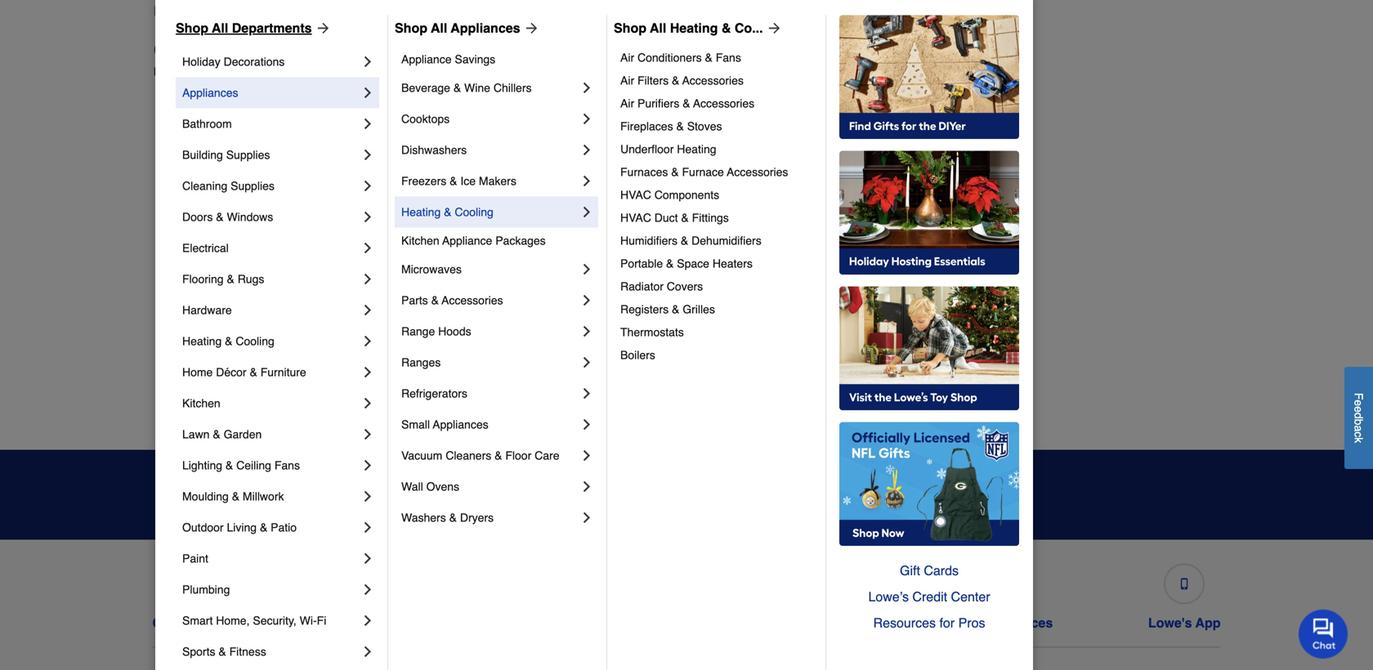 Task type: describe. For each thing, give the bounding box(es) containing it.
& up the 'portable & space heaters'
[[681, 234, 688, 247]]

shop for shop all heating & co...
[[614, 20, 647, 35]]

0 vertical spatial appliances
[[451, 20, 520, 35]]

building
[[182, 148, 223, 161]]

flooring & rugs link
[[182, 264, 360, 295]]

lowe's app
[[1148, 615, 1221, 631]]

hillsborough link
[[433, 213, 497, 229]]

voorhees link
[[966, 376, 1014, 393]]

app
[[1195, 615, 1221, 631]]

egg harbor township
[[167, 378, 276, 391]]

chevron right image for wall ovens
[[579, 478, 595, 495]]

wine
[[464, 81, 490, 94]]

& left space
[[666, 257, 674, 270]]

manchester link
[[700, 115, 759, 131]]

heating down east rutherford
[[182, 335, 222, 348]]

kitchen appliance packages
[[401, 234, 546, 247]]

holmdel
[[433, 247, 475, 260]]

heating up furnace
[[677, 143, 716, 156]]

toms
[[966, 280, 993, 293]]

smart home, security, wi-fi
[[182, 614, 326, 627]]

d
[[1352, 413, 1365, 419]]

beverage & wine chillers link
[[401, 72, 579, 103]]

chevron right image for bathroom
[[360, 116, 376, 132]]

& left millwork on the left bottom
[[232, 490, 240, 503]]

registers & grilles link
[[620, 298, 814, 321]]

directory
[[196, 39, 282, 61]]

beverage & wine chillers
[[401, 81, 532, 94]]

b
[[1352, 419, 1365, 425]]

cleaning supplies
[[182, 179, 275, 192]]

jersey inside city directory lowe's stores in new jersey
[[267, 65, 300, 78]]

lumberton
[[433, 378, 488, 391]]

morganville
[[700, 215, 758, 228]]

morris plains
[[700, 247, 766, 260]]

delran link
[[167, 213, 200, 229]]

cooling for heating & cooling link associated with chevron right icon related to heating & cooling
[[455, 205, 494, 219]]

& right décor
[[250, 366, 257, 379]]

installation
[[926, 615, 995, 631]]

1 horizontal spatial gift cards link
[[839, 558, 1019, 584]]

hackettstown
[[433, 149, 502, 162]]

union
[[966, 345, 996, 358]]

flemington link
[[433, 115, 490, 131]]

furnaces & furnace accessories
[[620, 165, 788, 179]]

flooring & rugs
[[182, 272, 264, 286]]

east for east brunswick
[[167, 280, 190, 293]]

a inside 'button'
[[1352, 425, 1365, 432]]

& left ice
[[450, 174, 457, 187]]

cleaning supplies link
[[182, 170, 360, 201]]

range hoods link
[[401, 316, 579, 347]]

lowe's for lowe's app
[[1148, 615, 1192, 631]]

appliances link
[[182, 77, 360, 108]]

kitchen appliance packages link
[[401, 228, 595, 254]]

shop all appliances
[[395, 20, 520, 35]]

hvac for hvac components
[[620, 188, 651, 201]]

ranges
[[401, 356, 441, 369]]

& right lawn
[[213, 428, 220, 441]]

holiday
[[182, 55, 220, 68]]

rio grande
[[966, 182, 1025, 195]]

manahawkin link
[[433, 409, 497, 425]]

all for appliances
[[431, 20, 447, 35]]

piscataway
[[966, 116, 1024, 130]]

shop all appliances link
[[395, 18, 540, 38]]

chevron right image for sports & fitness
[[360, 644, 376, 660]]

inspiration
[[430, 475, 530, 498]]

fi
[[317, 614, 326, 627]]

air filters & accessories
[[620, 74, 744, 87]]

chevron right image for plumbing
[[360, 581, 376, 598]]

brick
[[167, 149, 192, 162]]

east brunswick link
[[167, 278, 245, 295]]

freezers & ice makers link
[[401, 165, 579, 196]]

0 vertical spatial appliance
[[401, 53, 452, 66]]

security,
[[253, 614, 297, 627]]

chevron right image for building supplies
[[360, 147, 376, 163]]

shop for shop all departments
[[176, 20, 208, 35]]

ranges link
[[401, 347, 579, 378]]

& right parts
[[431, 294, 439, 307]]

chevron right image for cooktops
[[579, 111, 595, 127]]

thermostats link
[[620, 321, 814, 344]]

credit for lowe's
[[583, 615, 620, 631]]

chevron right image for heating & cooling
[[360, 333, 376, 349]]

accessories for air purifiers & accessories
[[693, 97, 755, 110]]

lawn & garden
[[182, 428, 262, 441]]

chevron right image for cleaning supplies
[[360, 178, 376, 194]]

shop all heating & co...
[[614, 20, 763, 35]]

& up hvac components
[[671, 165, 679, 179]]

fitness
[[229, 645, 266, 658]]

washers
[[401, 511, 446, 524]]

hillsborough
[[433, 215, 497, 228]]

furnaces
[[620, 165, 668, 179]]

new inside button
[[352, 3, 378, 18]]

got
[[539, 501, 557, 514]]

fireplaces & stoves
[[620, 120, 722, 133]]

savings
[[455, 53, 495, 66]]

portable
[[620, 257, 663, 270]]

north bergen
[[700, 313, 768, 326]]

heating up air conditioners & fans
[[670, 20, 718, 35]]

shop for shop all appliances
[[395, 20, 427, 35]]

radiator covers
[[620, 280, 703, 293]]

& left co...
[[722, 20, 731, 35]]

doors & windows link
[[182, 201, 360, 232]]

chevron right image for lawn & garden
[[360, 426, 376, 443]]

bayonne
[[167, 116, 212, 130]]

harbor
[[190, 378, 225, 391]]

home
[[182, 366, 213, 379]]

radiator
[[620, 280, 664, 293]]

parts & accessories link
[[401, 285, 579, 316]]

hvac components
[[620, 188, 719, 201]]

1 e from the top
[[1352, 400, 1365, 406]]

floor
[[505, 449, 531, 462]]

we've
[[503, 501, 536, 514]]

bayonne link
[[167, 115, 212, 131]]

heating & cooling link for chevron right image for heating & cooling
[[182, 326, 360, 357]]

chevron right image for doors & windows
[[360, 209, 376, 225]]

fittings
[[692, 211, 729, 224]]

air purifiers & accessories
[[620, 97, 755, 110]]

hvac duct & fittings link
[[620, 206, 814, 229]]

& down hamilton link
[[444, 205, 452, 219]]

0 horizontal spatial gift cards link
[[761, 557, 831, 631]]

hvac for hvac duct & fittings
[[620, 211, 651, 224]]

find gifts for the diyer. image
[[839, 15, 1019, 139]]

& left floor
[[495, 449, 502, 462]]

chevron right image for heating & cooling
[[579, 204, 595, 220]]

0 horizontal spatial gift cards
[[764, 615, 827, 631]]

fans for air conditioners & fans
[[716, 51, 741, 64]]

resources for pros
[[873, 615, 985, 630]]

chevron right image for dishwashers
[[579, 142, 595, 158]]

contact us & faq link
[[152, 557, 265, 631]]

c
[[1352, 432, 1365, 437]]

princeton link
[[966, 148, 1014, 164]]

k
[[1352, 437, 1365, 443]]

chevron right image for flooring & rugs
[[360, 271, 376, 287]]

for
[[939, 615, 955, 630]]

hvac duct & fittings
[[620, 211, 729, 224]]

accessories for air filters & accessories
[[682, 74, 744, 87]]

& left patio
[[260, 521, 268, 534]]

& left grilles
[[672, 303, 679, 316]]



Task type: locate. For each thing, give the bounding box(es) containing it.
1 horizontal spatial arrow right image
[[520, 20, 540, 36]]

2 vertical spatial air
[[620, 97, 634, 110]]

sports & fitness link
[[182, 636, 360, 667]]

chevron right image for hardware
[[360, 302, 376, 318]]

new inside city directory lowe's stores in new jersey
[[240, 65, 263, 78]]

& left ceiling
[[226, 459, 233, 472]]

small
[[401, 418, 430, 431]]

0 vertical spatial hvac
[[620, 188, 651, 201]]

shop all heating & co... link
[[614, 18, 783, 38]]

status
[[400, 615, 440, 631]]

registers & grilles
[[620, 303, 715, 316]]

co...
[[735, 20, 763, 35]]

air up fireplaces
[[620, 97, 634, 110]]

accessories down microwaves link on the top left of the page
[[442, 294, 503, 307]]

1 horizontal spatial jersey
[[382, 3, 421, 18]]

arrow right image for shop all appliances
[[520, 20, 540, 36]]

hvac up humidifiers
[[620, 211, 651, 224]]

all down store on the left top
[[212, 20, 228, 35]]

& right sports
[[219, 645, 226, 658]]

refrigerators link
[[401, 378, 579, 409]]

chevron right image
[[360, 53, 376, 70], [360, 85, 376, 101], [579, 111, 595, 127], [579, 173, 595, 189], [360, 178, 376, 194], [360, 271, 376, 287], [579, 292, 595, 308], [360, 302, 376, 318], [579, 323, 595, 340], [360, 333, 376, 349], [579, 354, 595, 371], [579, 385, 595, 402], [360, 395, 376, 411], [360, 457, 376, 474], [579, 478, 595, 495], [360, 488, 376, 505], [360, 581, 376, 598], [360, 613, 376, 629]]

underfloor heating link
[[620, 138, 814, 161]]

pros
[[958, 615, 985, 630]]

1 vertical spatial a
[[1352, 425, 1365, 432]]

turnersville
[[966, 313, 1025, 326]]

paint
[[182, 552, 208, 565]]

all up appliance savings
[[431, 20, 447, 35]]

1 east from the top
[[167, 280, 190, 293]]

air for air conditioners & fans
[[620, 51, 634, 64]]

sign up form
[[660, 473, 1007, 517]]

chevron right image
[[579, 80, 595, 96], [360, 116, 376, 132], [579, 142, 595, 158], [360, 147, 376, 163], [579, 204, 595, 220], [360, 209, 376, 225], [360, 240, 376, 256], [579, 261, 595, 277], [360, 364, 376, 380], [579, 416, 595, 433], [360, 426, 376, 443], [579, 447, 595, 464], [579, 510, 595, 526], [360, 519, 376, 536], [360, 550, 376, 567], [360, 644, 376, 660]]

chevron right image for range hoods
[[579, 323, 595, 340]]

fireplaces & stoves link
[[620, 115, 814, 138]]

1 all from the left
[[212, 20, 228, 35]]

0 vertical spatial new
[[352, 3, 378, 18]]

& up air filters & accessories link
[[705, 51, 713, 64]]

humidifiers & dehumidifiers
[[620, 234, 762, 247]]

0 horizontal spatial gift
[[764, 615, 787, 631]]

chevron right image for kitchen
[[360, 395, 376, 411]]

0 horizontal spatial kitchen
[[182, 397, 220, 410]]

maple shade
[[700, 149, 767, 162]]

kitchen up microwaves
[[401, 234, 439, 247]]

thermostats
[[620, 326, 684, 339]]

electrical link
[[182, 232, 360, 264]]

fans for lighting & ceiling fans
[[274, 459, 300, 472]]

2 hvac from the top
[[620, 211, 651, 224]]

chevron right image for holiday decorations
[[360, 53, 376, 70]]

heating & cooling for chevron right icon related to heating & cooling
[[401, 205, 494, 219]]

fans inside lighting & ceiling fans link
[[274, 459, 300, 472]]

& right doors
[[216, 210, 224, 223]]

f e e d b a c k
[[1352, 393, 1365, 443]]

1 vertical spatial east
[[167, 313, 190, 326]]

0 vertical spatial center
[[951, 589, 990, 604]]

1 vertical spatial supplies
[[231, 179, 275, 192]]

chevron right image for parts & accessories
[[579, 292, 595, 308]]

chevron right image for moulding & millwork
[[360, 488, 376, 505]]

accessories up manchester
[[693, 97, 755, 110]]

east
[[167, 280, 190, 293], [167, 313, 190, 326]]

0 vertical spatial heating & cooling
[[401, 205, 494, 219]]

river
[[997, 280, 1023, 293]]

to
[[592, 501, 603, 514]]

air left conditioners
[[620, 51, 634, 64]]

toms river
[[966, 280, 1023, 293]]

2 east from the top
[[167, 313, 190, 326]]

hvac down furnaces
[[620, 188, 651, 201]]

arrow right image for shop all departments
[[312, 20, 331, 36]]

refrigerators
[[401, 387, 467, 400]]

supplies for cleaning supplies
[[231, 179, 275, 192]]

all up conditioners
[[650, 20, 666, 35]]

0 vertical spatial heating & cooling link
[[401, 196, 579, 228]]

1 horizontal spatial gift cards
[[900, 563, 959, 578]]

0 horizontal spatial lowe's
[[154, 65, 189, 78]]

heating & cooling
[[401, 205, 494, 219], [182, 335, 275, 348]]

fans up air filters & accessories link
[[716, 51, 741, 64]]

dishwashers
[[401, 143, 467, 156]]

chevron right image for refrigerators
[[579, 385, 595, 402]]

2 air from the top
[[620, 74, 634, 87]]

0 vertical spatial east
[[167, 280, 190, 293]]

air inside "link"
[[620, 51, 634, 64]]

1 vertical spatial jersey
[[267, 65, 300, 78]]

appliances down stores
[[182, 86, 238, 99]]

holiday hosting essentials. image
[[839, 151, 1019, 275]]

chevron right image for electrical
[[360, 240, 376, 256]]

supplies
[[226, 148, 270, 161], [231, 179, 275, 192]]

2 e from the top
[[1352, 406, 1365, 413]]

all for departments
[[212, 20, 228, 35]]

0 vertical spatial air
[[620, 51, 634, 64]]

& down 'air purifiers & accessories'
[[676, 120, 684, 133]]

0 horizontal spatial fans
[[274, 459, 300, 472]]

& right filters
[[672, 74, 679, 87]]

0 vertical spatial a
[[185, 3, 192, 18]]

shop down find a store
[[176, 20, 208, 35]]

air left filters
[[620, 74, 634, 87]]

0 vertical spatial gift
[[900, 563, 920, 578]]

2 horizontal spatial all
[[650, 20, 666, 35]]

humidifiers & dehumidifiers link
[[620, 229, 814, 252]]

smart
[[182, 614, 213, 627]]

heating & cooling link for chevron right icon related to heating & cooling
[[401, 196, 579, 228]]

heating down freezers
[[401, 205, 441, 219]]

chevron right image for smart home, security, wi-fi
[[360, 613, 376, 629]]

dehumidifiers
[[692, 234, 762, 247]]

supplies up windows
[[231, 179, 275, 192]]

1 horizontal spatial cooling
[[455, 205, 494, 219]]

and
[[535, 475, 570, 498]]

store
[[196, 3, 229, 18]]

township
[[228, 378, 276, 391]]

portable & space heaters
[[620, 257, 753, 270]]

1 horizontal spatial heating & cooling link
[[401, 196, 579, 228]]

1 vertical spatial appliances
[[182, 86, 238, 99]]

1 vertical spatial fans
[[274, 459, 300, 472]]

cleaning
[[182, 179, 227, 192]]

freezers
[[401, 174, 446, 187]]

0 vertical spatial supplies
[[226, 148, 270, 161]]

& right us
[[225, 615, 235, 631]]

2 all from the left
[[431, 20, 447, 35]]

3 all from the left
[[650, 20, 666, 35]]

lowe's credit center
[[868, 589, 990, 604]]

1 arrow right image from the left
[[312, 20, 331, 36]]

ice
[[460, 174, 476, 187]]

0 horizontal spatial shop
[[176, 20, 208, 35]]

up
[[962, 487, 980, 502]]

0 horizontal spatial heating & cooling link
[[182, 326, 360, 357]]

washers & dryers link
[[401, 502, 579, 533]]

lowe's app link
[[1148, 557, 1221, 631]]

2 arrow right image from the left
[[520, 20, 540, 36]]

1 vertical spatial credit
[[583, 615, 620, 631]]

sports & fitness
[[182, 645, 266, 658]]

0 horizontal spatial cooling
[[236, 335, 275, 348]]

arrow right image up holiday decorations link
[[312, 20, 331, 36]]

0 horizontal spatial center
[[624, 615, 665, 631]]

visit the lowe's toy shop. image
[[839, 286, 1019, 411]]

mobile image
[[1179, 578, 1190, 590]]

customer care image
[[203, 578, 214, 590]]

cooling
[[455, 205, 494, 219], [236, 335, 275, 348]]

piscataway link
[[966, 115, 1024, 131]]

arrow right image up appliance savings link
[[520, 20, 540, 36]]

cooling for chevron right image for heating & cooling's heating & cooling link
[[236, 335, 275, 348]]

& left the 'dryers'
[[449, 511, 457, 524]]

fans right ceiling
[[274, 459, 300, 472]]

1 vertical spatial heating & cooling link
[[182, 326, 360, 357]]

dimensions image
[[984, 578, 995, 590]]

credit for lowe's
[[912, 589, 947, 604]]

heating & cooling link up 'furniture'
[[182, 326, 360, 357]]

cooktops link
[[401, 103, 579, 134]]

delran
[[167, 215, 200, 228]]

chat invite button image
[[1299, 609, 1349, 659]]

3 shop from the left
[[614, 20, 647, 35]]

city directory lowe's stores in new jersey
[[154, 39, 300, 78]]

0 horizontal spatial all
[[212, 20, 228, 35]]

e up b
[[1352, 406, 1365, 413]]

heating & cooling link down makers
[[401, 196, 579, 228]]

arrow right image
[[312, 20, 331, 36], [520, 20, 540, 36]]

&
[[722, 20, 731, 35], [705, 51, 713, 64], [672, 74, 679, 87], [453, 81, 461, 94], [683, 97, 690, 110], [676, 120, 684, 133], [671, 165, 679, 179], [450, 174, 457, 187], [444, 205, 452, 219], [216, 210, 224, 223], [681, 211, 689, 224], [681, 234, 688, 247], [666, 257, 674, 270], [227, 272, 234, 286], [431, 294, 439, 307], [672, 303, 679, 316], [225, 335, 233, 348], [250, 366, 257, 379], [213, 428, 220, 441], [495, 449, 502, 462], [226, 459, 233, 472], [232, 490, 240, 503], [449, 511, 457, 524], [260, 521, 268, 534], [225, 615, 235, 631], [219, 645, 226, 658]]

1 vertical spatial appliance
[[442, 234, 492, 247]]

chillers
[[494, 81, 532, 94]]

1 air from the top
[[620, 51, 634, 64]]

a up the k
[[1352, 425, 1365, 432]]

heating & cooling down hamilton link
[[401, 205, 494, 219]]

lowe's inside city directory lowe's stores in new jersey
[[154, 65, 189, 78]]

3 air from the top
[[620, 97, 634, 110]]

appliance up beverage
[[401, 53, 452, 66]]

east up 'eatontown' "link"
[[167, 313, 190, 326]]

boilers
[[620, 349, 655, 362]]

east inside 'link'
[[167, 313, 190, 326]]

a right find
[[185, 3, 192, 18]]

0 vertical spatial credit
[[912, 589, 947, 604]]

supplies for building supplies
[[226, 148, 270, 161]]

air filters & accessories link
[[620, 69, 814, 92]]

resources
[[873, 615, 936, 630]]

jersey up shop all appliances at the top of the page
[[382, 3, 421, 18]]

resources for pros link
[[839, 610, 1019, 636]]

1 horizontal spatial a
[[1352, 425, 1365, 432]]

chevron right image for ranges
[[579, 354, 595, 371]]

lighting & ceiling fans
[[182, 459, 300, 472]]

home décor & furniture link
[[182, 357, 360, 388]]

heaters
[[713, 257, 753, 270]]

1 horizontal spatial center
[[951, 589, 990, 604]]

1 shop from the left
[[176, 20, 208, 35]]

vacuum
[[401, 449, 442, 462]]

all for heating
[[650, 20, 666, 35]]

kitchen for kitchen appliance packages
[[401, 234, 439, 247]]

grande
[[986, 182, 1025, 195]]

1 vertical spatial gift cards
[[764, 615, 827, 631]]

1 vertical spatial cards
[[790, 615, 827, 631]]

chevron right image for paint
[[360, 550, 376, 567]]

& left wine
[[453, 81, 461, 94]]

arrow right image
[[763, 20, 783, 36]]

lowe's
[[868, 589, 909, 604]]

0 horizontal spatial jersey
[[267, 65, 300, 78]]

0 vertical spatial gift cards
[[900, 563, 959, 578]]

accessories down shade
[[727, 165, 788, 179]]

1 vertical spatial gift
[[764, 615, 787, 631]]

chevron right image for vacuum cleaners & floor care
[[579, 447, 595, 464]]

accessories
[[682, 74, 744, 87], [693, 97, 755, 110], [727, 165, 788, 179], [442, 294, 503, 307]]

chevron right image for washers & dryers
[[579, 510, 595, 526]]

center for lowe's credit center
[[624, 615, 665, 631]]

0 horizontal spatial arrow right image
[[312, 20, 331, 36]]

toms river link
[[966, 278, 1023, 295]]

1 horizontal spatial new
[[352, 3, 378, 18]]

1 vertical spatial air
[[620, 74, 634, 87]]

1 horizontal spatial all
[[431, 20, 447, 35]]

accessories for furnaces & furnace accessories
[[727, 165, 788, 179]]

chevron right image for outdoor living & patio
[[360, 519, 376, 536]]

center for lowe's credit center
[[951, 589, 990, 604]]

& left rugs
[[227, 272, 234, 286]]

1 horizontal spatial gift
[[900, 563, 920, 578]]

& down rutherford at the left top
[[225, 335, 233, 348]]

wall
[[401, 480, 423, 493]]

cooling up kitchen appliance packages
[[455, 205, 494, 219]]

1 horizontal spatial cards
[[924, 563, 959, 578]]

0 vertical spatial jersey
[[382, 3, 421, 18]]

appliance savings link
[[401, 46, 595, 72]]

1 horizontal spatial fans
[[716, 51, 741, 64]]

appliances up cleaners
[[433, 418, 488, 431]]

appliance up holmdel
[[442, 234, 492, 247]]

hamilton link
[[433, 180, 478, 197]]

1 horizontal spatial kitchen
[[401, 234, 439, 247]]

shade
[[734, 149, 767, 162]]

butler
[[167, 182, 197, 195]]

air conditioners & fans link
[[620, 46, 814, 69]]

1 horizontal spatial shop
[[395, 20, 427, 35]]

appliances up savings
[[451, 20, 520, 35]]

deptford link
[[167, 246, 211, 262]]

1 vertical spatial new
[[240, 65, 263, 78]]

2 shop from the left
[[395, 20, 427, 35]]

outdoor
[[182, 521, 224, 534]]

1 vertical spatial heating & cooling
[[182, 335, 275, 348]]

chevron right image for microwaves
[[579, 261, 595, 277]]

0 horizontal spatial new
[[240, 65, 263, 78]]

supplies up cleaning supplies
[[226, 148, 270, 161]]

officially licensed n f l gifts. shop now. image
[[839, 422, 1019, 546]]

2 horizontal spatial shop
[[614, 20, 647, 35]]

appliance
[[401, 53, 452, 66], [442, 234, 492, 247]]

east rutherford link
[[167, 311, 247, 327]]

east for east rutherford
[[167, 313, 190, 326]]

jersey inside button
[[382, 3, 421, 18]]

plumbing
[[182, 583, 230, 596]]

air for air purifiers & accessories
[[620, 97, 634, 110]]

shop down new jersey
[[395, 20, 427, 35]]

kitchen for kitchen
[[182, 397, 220, 410]]

0 horizontal spatial heating & cooling
[[182, 335, 275, 348]]

heating & cooling for chevron right image for heating & cooling
[[182, 335, 275, 348]]

0 vertical spatial kitchen
[[401, 234, 439, 247]]

plains
[[735, 247, 766, 260]]

find
[[154, 3, 181, 18]]

0 vertical spatial fans
[[716, 51, 741, 64]]

accessories down "air conditioners & fans" "link"
[[682, 74, 744, 87]]

1 vertical spatial center
[[624, 615, 665, 631]]

kitchen down harbor
[[182, 397, 220, 410]]

paint link
[[182, 543, 360, 574]]

0 horizontal spatial cards
[[790, 615, 827, 631]]

1 vertical spatial hvac
[[620, 211, 651, 224]]

lowe's
[[154, 65, 189, 78], [535, 615, 579, 631], [1148, 615, 1192, 631]]

& down air filters & accessories
[[683, 97, 690, 110]]

air for air filters & accessories
[[620, 74, 634, 87]]

0 horizontal spatial a
[[185, 3, 192, 18]]

1 vertical spatial cooling
[[236, 335, 275, 348]]

1 horizontal spatial lowe's
[[535, 615, 579, 631]]

shop
[[176, 20, 208, 35], [395, 20, 427, 35], [614, 20, 647, 35]]

share.
[[606, 501, 640, 514]]

cooling up home décor & furniture
[[236, 335, 275, 348]]

building supplies link
[[182, 139, 360, 170]]

butler link
[[167, 180, 197, 197]]

0 vertical spatial cooling
[[455, 205, 494, 219]]

chevron right image for freezers & ice makers
[[579, 173, 595, 189]]

jersey down departments
[[267, 65, 300, 78]]

1 vertical spatial kitchen
[[182, 397, 220, 410]]

0 vertical spatial cards
[[924, 563, 959, 578]]

eatontown link
[[167, 344, 221, 360]]

arrow right image inside shop all departments link
[[312, 20, 331, 36]]

arrow right image inside shop all appliances link
[[520, 20, 540, 36]]

sign up button
[[903, 473, 1007, 517]]

gift cards
[[900, 563, 959, 578], [764, 615, 827, 631]]

fans inside "air conditioners & fans" "link"
[[716, 51, 741, 64]]

lowe's for lowe's credit center
[[535, 615, 579, 631]]

2 vertical spatial appliances
[[433, 418, 488, 431]]

e up d
[[1352, 400, 1365, 406]]

shop up conditioners
[[614, 20, 647, 35]]

1 horizontal spatial heating & cooling
[[401, 205, 494, 219]]

1 horizontal spatial credit
[[912, 589, 947, 604]]

millwork
[[243, 490, 284, 503]]

manchester
[[700, 116, 759, 130]]

chevron right image for home décor & furniture
[[360, 364, 376, 380]]

heating & cooling down rutherford at the left top
[[182, 335, 275, 348]]

chevron right image for lighting & ceiling fans
[[360, 457, 376, 474]]

chevron right image for beverage & wine chillers
[[579, 80, 595, 96]]

east down deptford link
[[167, 280, 190, 293]]

chevron right image for small appliances
[[579, 416, 595, 433]]

chevron right image for appliances
[[360, 85, 376, 101]]

0 horizontal spatial credit
[[583, 615, 620, 631]]

1 hvac from the top
[[620, 188, 651, 201]]

& inside "link"
[[705, 51, 713, 64]]

2 horizontal spatial lowe's
[[1148, 615, 1192, 631]]

fans
[[716, 51, 741, 64], [274, 459, 300, 472]]

& right duct
[[681, 211, 689, 224]]

in
[[228, 65, 237, 78]]



Task type: vqa. For each thing, say whether or not it's contained in the screenshot.
be in the Customers Who Receive An Invitation To Participate May Receive A $5 Lowe'S E-Gift Card For Each Eligible Item They Provide An Honest, Qualifying Review (Good Or Bad) For. To Qualify, Eligible Product Review Must Comply With Lowes.Com Terms, Follow Lowe'S Review Writing Guidelines, And Include A: I) Star Rating; Ii) Written Review, Including A Review Title, Description Of At Least 50 Characters Of What Reviewer Did And/Or Didn'T Like About The Product, And A "Nickname" The Reviewer Wants Displayed With The Review. The Review Must Be Submitted Within One Week Of The Email Invitation. Limit One E-Gift Card Per Eligible Item/Sku, Regardless Of Number Purchased.
no



